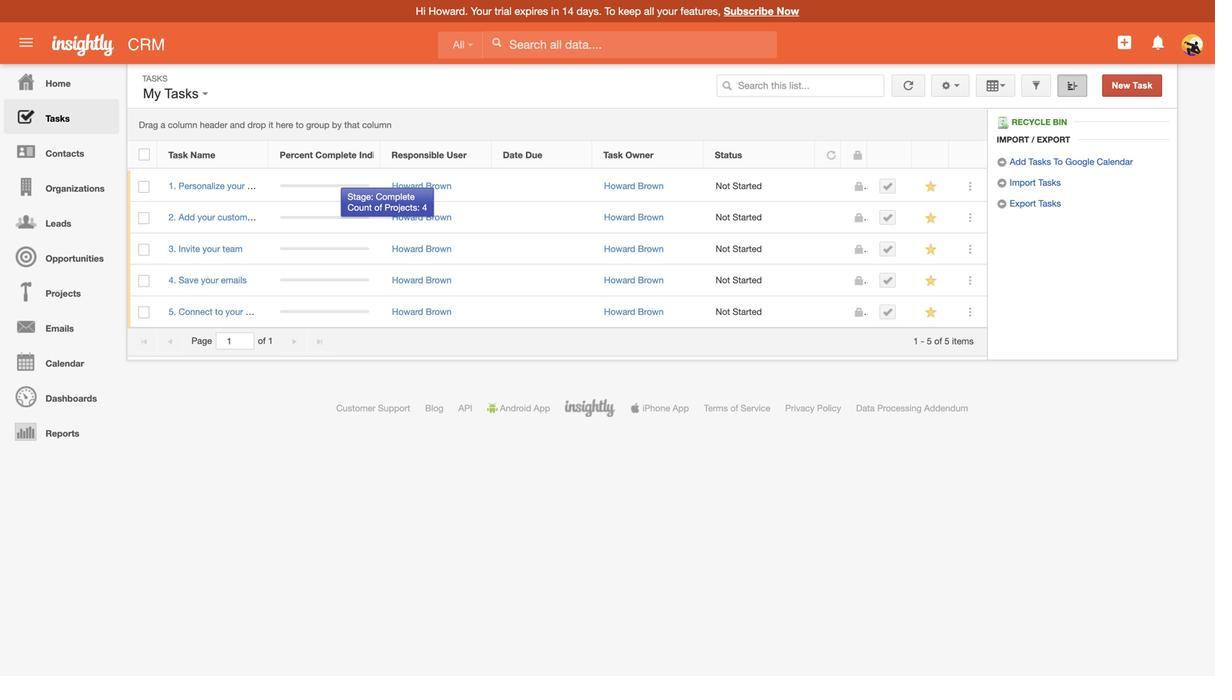 Task type: describe. For each thing, give the bounding box(es) containing it.
count
[[348, 202, 372, 213]]

new task
[[1112, 80, 1153, 91]]

iphone app link
[[630, 403, 689, 413]]

android app link
[[487, 403, 550, 413]]

percent
[[280, 150, 313, 160]]

iphone
[[643, 403, 670, 413]]

of right -
[[934, 336, 942, 346]]

not for 2. add your customers
[[716, 212, 730, 223]]

not started cell for 1. personalize your account
[[704, 171, 816, 202]]

home link
[[4, 64, 119, 99]]

3.
[[169, 244, 176, 254]]

tasks inside navigation
[[45, 113, 70, 124]]

2. add your customers
[[169, 212, 260, 223]]

contacts link
[[4, 134, 119, 169]]

private task image for 1. personalize your account
[[853, 181, 864, 192]]

due
[[525, 150, 542, 160]]

following image for 5. connect to your files and apps
[[924, 305, 938, 320]]

all link
[[438, 32, 483, 58]]

1 horizontal spatial export
[[1037, 135, 1070, 145]]

1 column from the left
[[168, 120, 197, 130]]

hi howard. your trial expires in 14 days. to keep all your features, subscribe now
[[416, 5, 799, 17]]

search image
[[722, 80, 732, 91]]

your for account
[[227, 181, 245, 191]]

not started cell for 2. add your customers
[[704, 202, 816, 233]]

api
[[458, 403, 472, 413]]

not for 3. invite your team
[[716, 244, 730, 254]]

2 column from the left
[[362, 120, 392, 130]]

0 horizontal spatial export
[[1010, 198, 1036, 209]]

refresh list image
[[901, 80, 915, 91]]

all
[[644, 5, 654, 17]]

data processing addendum link
[[856, 403, 968, 413]]

4. save your emails link
[[169, 275, 254, 285]]

2 1 from the left
[[913, 336, 918, 346]]

1.
[[169, 181, 176, 191]]

show sidebar image
[[1067, 80, 1078, 91]]

mark this task complete image for 1. personalize your account
[[882, 181, 893, 192]]

recycle
[[1012, 117, 1051, 127]]

cog image
[[941, 80, 951, 91]]

4
[[422, 202, 427, 213]]

mark this task complete image for 3. invite your team
[[882, 244, 893, 254]]

mark this task complete image for 5. connect to your files and apps
[[882, 307, 893, 317]]

responsible
[[392, 150, 444, 160]]

row group containing 1. personalize your account
[[127, 171, 987, 328]]

tasks for add tasks to google calendar
[[1029, 156, 1051, 167]]

tasks for import tasks
[[1038, 177, 1061, 188]]

account
[[247, 181, 279, 191]]

invite
[[179, 244, 200, 254]]

not started for 4. save your emails
[[716, 275, 762, 285]]

terms of service
[[704, 403, 770, 413]]

repeating task image
[[826, 150, 837, 160]]

to inside "link"
[[1054, 156, 1063, 167]]

terms of service link
[[704, 403, 770, 413]]

following image for 4. save your emails
[[924, 274, 938, 288]]

3. invite your team
[[169, 244, 243, 254]]

white image
[[492, 37, 502, 48]]

leads link
[[4, 204, 119, 239]]

keep
[[618, 5, 641, 17]]

tasks up my
[[142, 74, 168, 83]]

0% complete image
[[280, 216, 369, 219]]

circle arrow left image
[[997, 199, 1007, 209]]

following image for 2. add your customers
[[924, 211, 938, 225]]

processing
[[877, 403, 922, 413]]

not started cell for 3. invite your team
[[704, 233, 816, 265]]

save
[[179, 275, 199, 285]]

howard.
[[429, 5, 468, 17]]

5. connect to your files and apps
[[169, 306, 301, 317]]

private task image for 4. save your emails
[[853, 276, 864, 286]]

row containing 2. add your customers
[[127, 202, 987, 233]]

task owner
[[603, 150, 654, 160]]

of right the terms
[[730, 403, 738, 413]]

not started for 2. add your customers
[[716, 212, 762, 223]]

Search this list... text field
[[717, 75, 884, 97]]

crm
[[128, 35, 165, 54]]

policy
[[817, 403, 841, 413]]

items
[[952, 336, 974, 346]]

service
[[741, 403, 770, 413]]

private task image for 5. connect to your files and apps
[[853, 307, 864, 318]]

in
[[551, 5, 559, 17]]

features,
[[680, 5, 721, 17]]

organizations link
[[4, 169, 119, 204]]

expires
[[515, 5, 548, 17]]

page
[[191, 336, 212, 346]]

4. save your emails
[[169, 275, 247, 285]]

customer
[[336, 403, 376, 413]]

api link
[[458, 403, 472, 413]]

your for team
[[202, 244, 220, 254]]

add tasks to google calendar link
[[997, 156, 1133, 168]]

now
[[777, 5, 799, 17]]

2. add your customers link
[[169, 212, 267, 223]]

emails
[[221, 275, 247, 285]]

task for task owner
[[603, 150, 623, 160]]

projects link
[[4, 274, 119, 309]]

row containing 3. invite your team
[[127, 233, 987, 265]]

import tasks
[[1007, 177, 1061, 188]]

2.
[[169, 212, 176, 223]]

started for 4. save your emails
[[733, 275, 762, 285]]

stage: complete count of projects: 4
[[348, 191, 427, 213]]

apps
[[281, 306, 301, 317]]

not started for 3. invite your team
[[716, 244, 762, 254]]

that
[[344, 120, 360, 130]]

Search all data.... text field
[[483, 31, 777, 58]]

/
[[1032, 135, 1035, 145]]

stage:
[[348, 191, 373, 202]]

addendum
[[924, 403, 968, 413]]

privacy
[[785, 403, 815, 413]]

status
[[715, 150, 742, 160]]

your
[[471, 5, 492, 17]]

14
[[562, 5, 574, 17]]

tasks for export tasks
[[1039, 198, 1061, 209]]

not started cell for 4. save your emails
[[704, 265, 816, 296]]

started for 1. personalize your account
[[733, 181, 762, 191]]

app for iphone app
[[673, 403, 689, 413]]

opportunities
[[45, 253, 104, 264]]

not for 5. connect to your files and apps
[[716, 306, 730, 317]]

4.
[[169, 275, 176, 285]]

import tasks link
[[997, 177, 1061, 188]]

android app
[[500, 403, 550, 413]]

3. invite your team link
[[169, 244, 250, 254]]

export tasks link
[[997, 198, 1061, 209]]

my tasks button
[[139, 83, 212, 105]]

of inside stage: complete count of projects: 4
[[374, 202, 382, 213]]

task name
[[168, 150, 215, 160]]

recycle bin link
[[997, 117, 1075, 129]]

navigation containing home
[[0, 64, 119, 449]]

organizations
[[45, 183, 105, 194]]

trial
[[495, 5, 512, 17]]

1 - 5 of 5 items
[[913, 336, 974, 346]]

not started cell for 5. connect to your files and apps
[[704, 296, 816, 328]]

percent complete indicator responsible user
[[280, 150, 467, 160]]



Task type: locate. For each thing, give the bounding box(es) containing it.
complete for percent
[[315, 150, 357, 160]]

cell
[[269, 171, 381, 202], [492, 171, 593, 202], [816, 171, 842, 202], [868, 171, 913, 202], [492, 202, 593, 233], [816, 202, 842, 233], [868, 202, 913, 233], [269, 233, 381, 265], [492, 233, 593, 265], [816, 233, 842, 265], [868, 233, 913, 265], [269, 265, 381, 296], [492, 265, 593, 296], [816, 265, 842, 296], [868, 265, 913, 296], [269, 296, 381, 328], [492, 296, 593, 328], [816, 296, 842, 328], [868, 296, 913, 328]]

tasks up import tasks
[[1029, 156, 1051, 167]]

1 horizontal spatial app
[[673, 403, 689, 413]]

2 mark this task complete image from the top
[[882, 307, 893, 317]]

row containing 1. personalize your account
[[127, 171, 987, 202]]

1 vertical spatial to
[[215, 306, 223, 317]]

1 vertical spatial following image
[[924, 274, 938, 288]]

complete up "projects:"
[[376, 191, 415, 202]]

0 vertical spatial following image
[[924, 180, 938, 194]]

data processing addendum
[[856, 403, 968, 413]]

2 not started from the top
[[716, 212, 762, 223]]

column right a
[[168, 120, 197, 130]]

date
[[503, 150, 523, 160]]

mark this task complete image
[[882, 244, 893, 254], [882, 307, 893, 317]]

owner
[[625, 150, 654, 160]]

0 vertical spatial and
[[230, 120, 245, 130]]

None checkbox
[[139, 149, 150, 160], [138, 244, 149, 256], [138, 275, 149, 287], [138, 307, 149, 319], [139, 149, 150, 160], [138, 244, 149, 256], [138, 275, 149, 287], [138, 307, 149, 319]]

dashboards
[[45, 393, 97, 404]]

3 mark this task complete image from the top
[[882, 275, 893, 286]]

task
[[1133, 80, 1153, 91], [168, 150, 188, 160], [603, 150, 623, 160]]

navigation
[[0, 64, 119, 449]]

started for 5. connect to your files and apps
[[733, 306, 762, 317]]

to right connect
[[215, 306, 223, 317]]

private task image
[[852, 150, 863, 160], [853, 213, 864, 223]]

started for 3. invite your team
[[733, 244, 762, 254]]

reports link
[[4, 414, 119, 449]]

None checkbox
[[138, 181, 149, 193], [138, 212, 149, 224], [138, 181, 149, 193], [138, 212, 149, 224]]

of 1
[[258, 336, 273, 346]]

your left account
[[227, 181, 245, 191]]

2 mark this task complete image from the top
[[882, 213, 893, 223]]

3 not from the top
[[716, 244, 730, 254]]

indicator
[[359, 150, 397, 160]]

following image for 1. personalize your account
[[924, 180, 938, 194]]

calendar inside calendar link
[[45, 358, 84, 369]]

complete down by
[[315, 150, 357, 160]]

recycle bin
[[1012, 117, 1067, 127]]

complete inside stage: complete count of projects: 4
[[376, 191, 415, 202]]

0 horizontal spatial 1
[[268, 336, 273, 346]]

my
[[143, 86, 161, 101]]

2 following image from the top
[[924, 274, 938, 288]]

import / export
[[997, 135, 1070, 145]]

0 vertical spatial add
[[1010, 156, 1026, 167]]

not started for 5. connect to your files and apps
[[716, 306, 762, 317]]

row
[[127, 141, 986, 169], [127, 171, 987, 202], [127, 202, 987, 233], [127, 233, 987, 265], [127, 265, 987, 296], [127, 296, 987, 328]]

1 not started from the top
[[716, 181, 762, 191]]

following image
[[924, 180, 938, 194], [924, 274, 938, 288]]

following image up -
[[924, 274, 938, 288]]

export tasks
[[1007, 198, 1061, 209]]

app for android app
[[534, 403, 550, 413]]

2 app from the left
[[673, 403, 689, 413]]

5
[[927, 336, 932, 346], [945, 336, 950, 346]]

your right all
[[657, 5, 678, 17]]

5 right -
[[927, 336, 932, 346]]

header
[[200, 120, 227, 130]]

private task image inside row group
[[853, 213, 864, 223]]

0 horizontal spatial 5
[[927, 336, 932, 346]]

2 row from the top
[[127, 171, 987, 202]]

export down bin in the right top of the page
[[1037, 135, 1070, 145]]

3 not started from the top
[[716, 244, 762, 254]]

1 started from the top
[[733, 181, 762, 191]]

private task image
[[853, 181, 864, 192], [853, 244, 864, 255], [853, 276, 864, 286], [853, 307, 864, 318]]

add tasks to google calendar
[[1007, 156, 1133, 167]]

following image for 3. invite your team
[[924, 242, 938, 257]]

data
[[856, 403, 875, 413]]

2 5 from the left
[[945, 336, 950, 346]]

your up 3. invite your team
[[198, 212, 215, 223]]

not
[[716, 181, 730, 191], [716, 212, 730, 223], [716, 244, 730, 254], [716, 275, 730, 285], [716, 306, 730, 317]]

customer support link
[[336, 403, 410, 413]]

started
[[733, 181, 762, 191], [733, 212, 762, 223], [733, 244, 762, 254], [733, 275, 762, 285], [733, 306, 762, 317]]

to left google
[[1054, 156, 1063, 167]]

date due
[[503, 150, 542, 160]]

app right iphone in the bottom of the page
[[673, 403, 689, 413]]

mark this task complete image for 4. save your emails
[[882, 275, 893, 286]]

days.
[[577, 5, 602, 17]]

circle arrow right image
[[997, 178, 1007, 188]]

following image
[[924, 211, 938, 225], [924, 242, 938, 257], [924, 305, 938, 320]]

1 right 1 field
[[268, 336, 273, 346]]

subscribe
[[724, 5, 774, 17]]

to
[[605, 5, 615, 17], [1054, 156, 1063, 167]]

1 vertical spatial and
[[264, 306, 279, 317]]

row containing 4. save your emails
[[127, 265, 987, 296]]

group
[[306, 120, 330, 130]]

2 private task image from the top
[[853, 244, 864, 255]]

and inside row
[[264, 306, 279, 317]]

add right circle arrow right icon
[[1010, 156, 1026, 167]]

4 not started cell from the top
[[704, 265, 816, 296]]

task inside 'new task' link
[[1133, 80, 1153, 91]]

tasks inside "link"
[[1029, 156, 1051, 167]]

5. connect to your files and apps link
[[169, 306, 309, 317]]

privacy policy link
[[785, 403, 841, 413]]

calendar right google
[[1097, 156, 1133, 167]]

all
[[453, 39, 465, 51]]

2 following image from the top
[[924, 242, 938, 257]]

tasks up contacts link
[[45, 113, 70, 124]]

your left files
[[225, 306, 243, 317]]

private task image for status
[[852, 150, 863, 160]]

2 vertical spatial mark this task complete image
[[882, 275, 893, 286]]

complete for stage:
[[376, 191, 415, 202]]

1 horizontal spatial column
[[362, 120, 392, 130]]

1 horizontal spatial add
[[1010, 156, 1026, 167]]

blog link
[[425, 403, 444, 413]]

import for import tasks
[[1010, 177, 1036, 188]]

calendar inside the add tasks to google calendar "link"
[[1097, 156, 1133, 167]]

0 vertical spatial mark this task complete image
[[882, 244, 893, 254]]

mark this task complete image for 2. add your customers
[[882, 213, 893, 223]]

to
[[296, 120, 304, 130], [215, 306, 223, 317]]

0 horizontal spatial task
[[168, 150, 188, 160]]

tasks link
[[4, 99, 119, 134]]

user
[[447, 150, 467, 160]]

0 vertical spatial mark this task complete image
[[882, 181, 893, 192]]

4 not from the top
[[716, 275, 730, 285]]

emails link
[[4, 309, 119, 344]]

6 row from the top
[[127, 296, 987, 328]]

3 started from the top
[[733, 244, 762, 254]]

1 5 from the left
[[927, 336, 932, 346]]

add
[[1010, 156, 1026, 167], [179, 212, 195, 223]]

5 left items
[[945, 336, 950, 346]]

5 row from the top
[[127, 265, 987, 296]]

following image left circle arrow right image
[[924, 180, 938, 194]]

0 vertical spatial import
[[997, 135, 1029, 145]]

1 mark this task complete image from the top
[[882, 244, 893, 254]]

tasks inside button
[[164, 86, 199, 101]]

export
[[1037, 135, 1070, 145], [1010, 198, 1036, 209]]

show list view filters image
[[1031, 80, 1042, 91]]

import for import / export
[[997, 135, 1029, 145]]

1 vertical spatial private task image
[[853, 213, 864, 223]]

1 vertical spatial calendar
[[45, 358, 84, 369]]

1 horizontal spatial complete
[[376, 191, 415, 202]]

5 started from the top
[[733, 306, 762, 317]]

my tasks
[[143, 86, 202, 101]]

your for customers
[[198, 212, 215, 223]]

0 vertical spatial export
[[1037, 135, 1070, 145]]

calendar up dashboards link
[[45, 358, 84, 369]]

import right circle arrow right image
[[1010, 177, 1036, 188]]

your left "team"
[[202, 244, 220, 254]]

app right android
[[534, 403, 550, 413]]

4 not started from the top
[[716, 275, 762, 285]]

howard brown link
[[392, 181, 452, 191], [604, 181, 664, 191], [392, 212, 452, 223], [604, 212, 664, 223], [392, 244, 452, 254], [604, 244, 664, 254], [392, 275, 452, 285], [604, 275, 664, 285], [392, 306, 452, 317], [604, 306, 664, 317]]

1
[[268, 336, 273, 346], [913, 336, 918, 346]]

brown
[[426, 181, 452, 191], [638, 181, 664, 191], [426, 212, 452, 223], [638, 212, 664, 223], [426, 244, 452, 254], [638, 244, 664, 254], [426, 275, 452, 285], [638, 275, 664, 285], [426, 306, 452, 317], [638, 306, 664, 317]]

howard
[[392, 181, 423, 191], [604, 181, 635, 191], [392, 212, 423, 223], [604, 212, 635, 223], [392, 244, 423, 254], [604, 244, 635, 254], [392, 275, 423, 285], [604, 275, 635, 285], [392, 306, 423, 317], [604, 306, 635, 317]]

not for 1. personalize your account
[[716, 181, 730, 191]]

team
[[223, 244, 243, 254]]

5 not from the top
[[716, 306, 730, 317]]

not started cell
[[704, 171, 816, 202], [704, 202, 816, 233], [704, 233, 816, 265], [704, 265, 816, 296], [704, 296, 816, 328]]

android
[[500, 403, 531, 413]]

by
[[332, 120, 342, 130]]

0 vertical spatial to
[[605, 5, 615, 17]]

press ctrl + space to group column header right repeating task icon
[[867, 141, 912, 169]]

task for task name
[[168, 150, 188, 160]]

4 private task image from the top
[[853, 307, 864, 318]]

2 started from the top
[[733, 212, 762, 223]]

0 horizontal spatial column
[[168, 120, 197, 130]]

1 horizontal spatial task
[[603, 150, 623, 160]]

1. personalize your account link
[[169, 181, 287, 191]]

1 1 from the left
[[268, 336, 273, 346]]

and right files
[[264, 306, 279, 317]]

4 row from the top
[[127, 233, 987, 265]]

0 horizontal spatial to
[[605, 5, 615, 17]]

1 following image from the top
[[924, 211, 938, 225]]

-
[[921, 336, 924, 346]]

your right save
[[201, 275, 219, 285]]

circle arrow right image
[[997, 157, 1007, 168]]

drop
[[248, 120, 266, 130]]

press ctrl + space to group column header left circle arrow right icon
[[949, 141, 986, 169]]

howard brown
[[392, 181, 452, 191], [604, 181, 664, 191], [392, 212, 452, 223], [604, 212, 664, 223], [392, 244, 452, 254], [604, 244, 664, 254], [392, 275, 452, 285], [604, 275, 664, 285], [392, 306, 452, 317], [604, 306, 664, 317]]

notifications image
[[1149, 34, 1167, 51]]

0 vertical spatial to
[[296, 120, 304, 130]]

1 not started cell from the top
[[704, 171, 816, 202]]

not for 4. save your emails
[[716, 275, 730, 285]]

1 left -
[[913, 336, 918, 346]]

2 vertical spatial following image
[[924, 305, 938, 320]]

1 vertical spatial complete
[[376, 191, 415, 202]]

0 vertical spatial following image
[[924, 211, 938, 225]]

1 horizontal spatial to
[[1054, 156, 1063, 167]]

not started for 1. personalize your account
[[716, 181, 762, 191]]

add inside row
[[179, 212, 195, 223]]

hi
[[416, 5, 426, 17]]

5 not started cell from the top
[[704, 296, 816, 328]]

tasks down the add tasks to google calendar "link"
[[1038, 177, 1061, 188]]

4 started from the top
[[733, 275, 762, 285]]

press ctrl + space to group column header
[[867, 141, 912, 169], [912, 141, 949, 169], [949, 141, 986, 169]]

1 horizontal spatial calendar
[[1097, 156, 1133, 167]]

of right count
[[374, 202, 382, 213]]

1. personalize your account
[[169, 181, 279, 191]]

1 horizontal spatial and
[[264, 306, 279, 317]]

customer support
[[336, 403, 410, 413]]

mark this task complete image
[[882, 181, 893, 192], [882, 213, 893, 223], [882, 275, 893, 286]]

0 vertical spatial complete
[[315, 150, 357, 160]]

contacts
[[45, 148, 84, 159]]

complete
[[315, 150, 357, 160], [376, 191, 415, 202]]

dashboards link
[[4, 379, 119, 414]]

press ctrl + space to group column header down cog icon
[[912, 141, 949, 169]]

1 vertical spatial add
[[179, 212, 195, 223]]

projects:
[[385, 202, 420, 213]]

1 horizontal spatial 1
[[913, 336, 918, 346]]

1 following image from the top
[[924, 180, 938, 194]]

row group
[[127, 171, 987, 328]]

task left "name"
[[168, 150, 188, 160]]

of right 1 field
[[258, 336, 266, 346]]

0 vertical spatial calendar
[[1097, 156, 1133, 167]]

your for emails
[[201, 275, 219, 285]]

1 not from the top
[[716, 181, 730, 191]]

1 row from the top
[[127, 141, 986, 169]]

app
[[534, 403, 550, 413], [673, 403, 689, 413]]

2 not started cell from the top
[[704, 202, 816, 233]]

here
[[276, 120, 293, 130]]

to right "here" at the left top
[[296, 120, 304, 130]]

0 horizontal spatial and
[[230, 120, 245, 130]]

import left the /
[[997, 135, 1029, 145]]

2 press ctrl + space to group column header from the left
[[912, 141, 949, 169]]

task right new
[[1133, 80, 1153, 91]]

bin
[[1053, 117, 1067, 127]]

1 vertical spatial mark this task complete image
[[882, 307, 893, 317]]

1 field
[[216, 333, 254, 349]]

0 horizontal spatial app
[[534, 403, 550, 413]]

5.
[[169, 306, 176, 317]]

1 vertical spatial import
[[1010, 177, 1036, 188]]

privacy policy
[[785, 403, 841, 413]]

3 following image from the top
[[924, 305, 938, 320]]

private task image for 3. invite your team
[[853, 244, 864, 255]]

tasks down import tasks
[[1039, 198, 1061, 209]]

0 horizontal spatial complete
[[315, 150, 357, 160]]

row containing 5. connect to your files and apps
[[127, 296, 987, 328]]

3 press ctrl + space to group column header from the left
[[949, 141, 986, 169]]

1 private task image from the top
[[853, 181, 864, 192]]

0 vertical spatial private task image
[[852, 150, 863, 160]]

1 mark this task complete image from the top
[[882, 181, 893, 192]]

calendar link
[[4, 344, 119, 379]]

reports
[[45, 428, 79, 439]]

1 vertical spatial export
[[1010, 198, 1036, 209]]

1 vertical spatial mark this task complete image
[[882, 213, 893, 223]]

tasks right my
[[164, 86, 199, 101]]

support
[[378, 403, 410, 413]]

private task image for not started
[[853, 213, 864, 223]]

3 not started cell from the top
[[704, 233, 816, 265]]

add right 2.
[[179, 212, 195, 223]]

started for 2. add your customers
[[733, 212, 762, 223]]

and
[[230, 120, 245, 130], [264, 306, 279, 317]]

5 not started from the top
[[716, 306, 762, 317]]

1 press ctrl + space to group column header from the left
[[867, 141, 912, 169]]

0 horizontal spatial to
[[215, 306, 223, 317]]

1 vertical spatial to
[[1054, 156, 1063, 167]]

name
[[190, 150, 215, 160]]

row containing task name
[[127, 141, 986, 169]]

customers
[[218, 212, 260, 223]]

add inside "link"
[[1010, 156, 1026, 167]]

1 horizontal spatial to
[[296, 120, 304, 130]]

google
[[1065, 156, 1094, 167]]

and left "drop"
[[230, 120, 245, 130]]

tasks for my tasks
[[164, 86, 199, 101]]

to left keep
[[605, 5, 615, 17]]

2 horizontal spatial task
[[1133, 80, 1153, 91]]

0 horizontal spatial calendar
[[45, 358, 84, 369]]

column right that
[[362, 120, 392, 130]]

1 app from the left
[[534, 403, 550, 413]]

1 vertical spatial following image
[[924, 242, 938, 257]]

3 private task image from the top
[[853, 276, 864, 286]]

export right circle arrow left image
[[1010, 198, 1036, 209]]

task left "owner"
[[603, 150, 623, 160]]

0 horizontal spatial add
[[179, 212, 195, 223]]

1 horizontal spatial 5
[[945, 336, 950, 346]]

3 row from the top
[[127, 202, 987, 233]]

2 not from the top
[[716, 212, 730, 223]]

new task link
[[1102, 75, 1162, 97]]

not started
[[716, 181, 762, 191], [716, 212, 762, 223], [716, 244, 762, 254], [716, 275, 762, 285], [716, 306, 762, 317]]



Task type: vqa. For each thing, say whether or not it's contained in the screenshot.
second ROW from the top
yes



